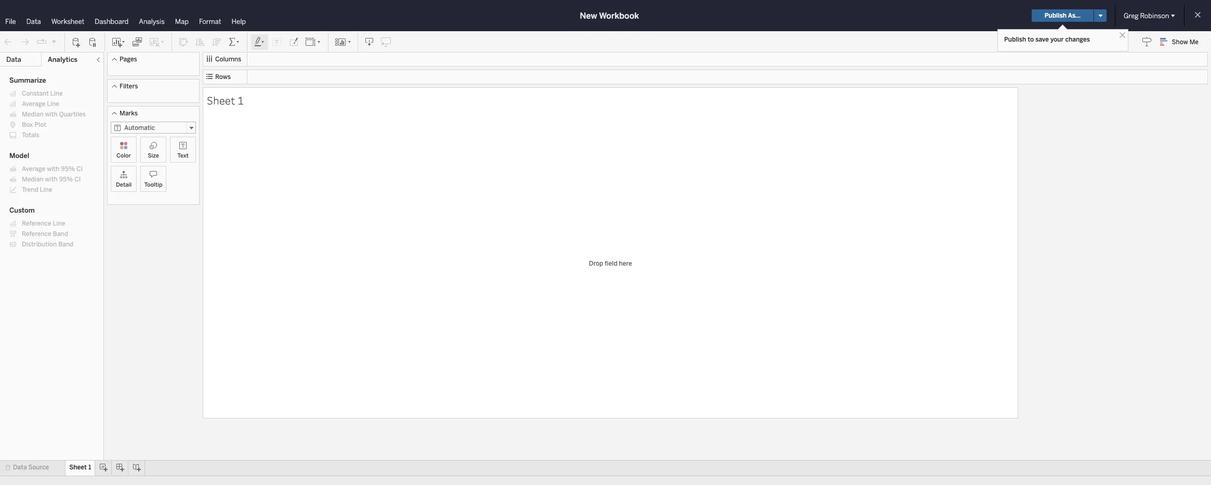 Task type: vqa. For each thing, say whether or not it's contained in the screenshot.
'Publish To Save Your Changes'
yes



Task type: locate. For each thing, give the bounding box(es) containing it.
reference
[[22, 220, 51, 227], [22, 230, 51, 238]]

detail
[[116, 182, 132, 188]]

publish as...
[[1045, 12, 1081, 19]]

median up trend
[[22, 176, 43, 183]]

totals
[[22, 132, 39, 139]]

2 reference from the top
[[22, 230, 51, 238]]

plot
[[34, 121, 46, 128]]

line up average line
[[50, 90, 63, 97]]

average for average with 95% ci
[[22, 165, 45, 173]]

robinson
[[1141, 12, 1170, 20]]

ci down average with 95% ci
[[75, 176, 81, 183]]

1 average from the top
[[22, 100, 45, 108]]

trend line
[[22, 186, 52, 193]]

line down the "median with 95% ci"
[[40, 186, 52, 193]]

highlight image
[[254, 37, 266, 47]]

1 vertical spatial ci
[[75, 176, 81, 183]]

0 vertical spatial 1
[[238, 93, 244, 107]]

0 horizontal spatial sheet 1
[[69, 464, 91, 471]]

reference up the distribution
[[22, 230, 51, 238]]

sort ascending image
[[195, 37, 205, 47]]

publish for publish to save your changes
[[1005, 36, 1027, 43]]

0 vertical spatial 95%
[[61, 165, 75, 173]]

publish left as...
[[1045, 12, 1067, 19]]

reference band
[[22, 230, 68, 238]]

median up box plot
[[22, 111, 43, 118]]

with down average with 95% ci
[[45, 176, 57, 183]]

0 vertical spatial band
[[53, 230, 68, 238]]

median
[[22, 111, 43, 118], [22, 176, 43, 183]]

1 vertical spatial with
[[47, 165, 59, 173]]

field
[[605, 260, 618, 267]]

0 vertical spatial reference
[[22, 220, 51, 227]]

0 vertical spatial sheet 1
[[207, 93, 244, 107]]

line
[[50, 90, 63, 97], [47, 100, 59, 108], [40, 186, 52, 193], [53, 220, 65, 227]]

1 vertical spatial sheet
[[69, 464, 87, 471]]

sheet
[[207, 93, 235, 107], [69, 464, 87, 471]]

custom
[[9, 206, 35, 214]]

0 horizontal spatial sheet
[[69, 464, 87, 471]]

reference line
[[22, 220, 65, 227]]

worksheet
[[51, 18, 84, 25]]

collapse image
[[95, 57, 101, 63]]

line for trend line
[[40, 186, 52, 193]]

band up "distribution band"
[[53, 230, 68, 238]]

publish left the "to"
[[1005, 36, 1027, 43]]

2 vertical spatial with
[[45, 176, 57, 183]]

new
[[580, 11, 598, 21]]

data
[[26, 18, 41, 25], [6, 56, 21, 63], [13, 464, 27, 471]]

show me button
[[1156, 34, 1209, 50]]

1 vertical spatial publish
[[1005, 36, 1027, 43]]

trend
[[22, 186, 38, 193]]

with for median with 95% ci
[[45, 176, 57, 183]]

publish inside 'button'
[[1045, 12, 1067, 19]]

0 vertical spatial average
[[22, 100, 45, 108]]

with
[[45, 111, 57, 118], [47, 165, 59, 173], [45, 176, 57, 183]]

new data source image
[[71, 37, 82, 47]]

sheet 1
[[207, 93, 244, 107], [69, 464, 91, 471]]

ci for median with 95% ci
[[75, 176, 81, 183]]

95% for median with 95% ci
[[59, 176, 73, 183]]

data up replay animation icon
[[26, 18, 41, 25]]

95% down average with 95% ci
[[59, 176, 73, 183]]

me
[[1190, 38, 1199, 46]]

1 median from the top
[[22, 111, 43, 118]]

1 vertical spatial reference
[[22, 230, 51, 238]]

format
[[199, 18, 221, 25]]

95%
[[61, 165, 75, 173], [59, 176, 73, 183]]

close image
[[1118, 30, 1128, 40]]

here
[[619, 260, 632, 267]]

median with 95% ci
[[22, 176, 81, 183]]

data left source
[[13, 464, 27, 471]]

sheet 1 down rows
[[207, 93, 244, 107]]

with for median with quartiles
[[45, 111, 57, 118]]

0 horizontal spatial publish
[[1005, 36, 1027, 43]]

1 down columns
[[238, 93, 244, 107]]

band
[[53, 230, 68, 238], [58, 241, 74, 248]]

1 reference from the top
[[22, 220, 51, 227]]

2 average from the top
[[22, 165, 45, 173]]

tooltip
[[144, 182, 163, 188]]

with down average line
[[45, 111, 57, 118]]

sort descending image
[[212, 37, 222, 47]]

line up reference band
[[53, 220, 65, 227]]

with up the "median with 95% ci"
[[47, 165, 59, 173]]

line up median with quartiles
[[47, 100, 59, 108]]

publish
[[1045, 12, 1067, 19], [1005, 36, 1027, 43]]

band down reference band
[[58, 241, 74, 248]]

average for average line
[[22, 100, 45, 108]]

replay animation image
[[51, 38, 57, 44]]

sheet 1 right source
[[69, 464, 91, 471]]

ci up the "median with 95% ci"
[[76, 165, 83, 173]]

1 horizontal spatial sheet
[[207, 93, 235, 107]]

text
[[177, 152, 189, 159]]

workbook
[[599, 11, 639, 21]]

1 vertical spatial sheet 1
[[69, 464, 91, 471]]

average
[[22, 100, 45, 108], [22, 165, 45, 173]]

sheet right source
[[69, 464, 87, 471]]

data guide image
[[1142, 36, 1153, 47]]

reference up reference band
[[22, 220, 51, 227]]

drop field here
[[589, 260, 632, 267]]

your
[[1051, 36, 1064, 43]]

1 vertical spatial median
[[22, 176, 43, 183]]

as...
[[1069, 12, 1081, 19]]

0 vertical spatial data
[[26, 18, 41, 25]]

95% up the "median with 95% ci"
[[61, 165, 75, 173]]

0 vertical spatial median
[[22, 111, 43, 118]]

1 vertical spatial band
[[58, 241, 74, 248]]

2 median from the top
[[22, 176, 43, 183]]

pause auto updates image
[[88, 37, 98, 47]]

0 vertical spatial publish
[[1045, 12, 1067, 19]]

band for distribution band
[[58, 241, 74, 248]]

distribution
[[22, 241, 57, 248]]

0 vertical spatial ci
[[76, 165, 83, 173]]

average down the constant
[[22, 100, 45, 108]]

columns
[[215, 56, 241, 63]]

redo image
[[20, 37, 30, 47]]

swap rows and columns image
[[178, 37, 189, 47]]

data down undo icon
[[6, 56, 21, 63]]

sheet down rows
[[207, 93, 235, 107]]

1
[[238, 93, 244, 107], [88, 464, 91, 471]]

analysis
[[139, 18, 165, 25]]

0 horizontal spatial 1
[[88, 464, 91, 471]]

new worksheet image
[[111, 37, 126, 47]]

average line
[[22, 100, 59, 108]]

ci
[[76, 165, 83, 173], [75, 176, 81, 183]]

0 vertical spatial with
[[45, 111, 57, 118]]

1 vertical spatial average
[[22, 165, 45, 173]]

1 vertical spatial 95%
[[59, 176, 73, 183]]

1 right source
[[88, 464, 91, 471]]

dashboard
[[95, 18, 129, 25]]

average down the model
[[22, 165, 45, 173]]

1 horizontal spatial sheet 1
[[207, 93, 244, 107]]

box plot
[[22, 121, 46, 128]]

1 horizontal spatial publish
[[1045, 12, 1067, 19]]



Task type: describe. For each thing, give the bounding box(es) containing it.
new workbook
[[580, 11, 639, 21]]

marks
[[120, 110, 138, 117]]

pages
[[120, 56, 137, 63]]

analytics
[[48, 56, 78, 63]]

median with quartiles
[[22, 111, 86, 118]]

constant
[[22, 90, 49, 97]]

median for median with quartiles
[[22, 111, 43, 118]]

rows
[[215, 73, 231, 81]]

duplicate image
[[132, 37, 142, 47]]

with for average with 95% ci
[[47, 165, 59, 173]]

filters
[[120, 83, 138, 90]]

show
[[1173, 38, 1189, 46]]

totals image
[[228, 37, 241, 47]]

show labels image
[[272, 37, 282, 47]]

box
[[22, 121, 33, 128]]

2 vertical spatial data
[[13, 464, 27, 471]]

constant line
[[22, 90, 63, 97]]

to
[[1028, 36, 1035, 43]]

download image
[[365, 37, 375, 47]]

save
[[1036, 36, 1049, 43]]

model
[[9, 152, 29, 160]]

publish as... button
[[1032, 9, 1094, 22]]

reference for reference band
[[22, 230, 51, 238]]

line for average line
[[47, 100, 59, 108]]

help
[[232, 18, 246, 25]]

data source
[[13, 464, 49, 471]]

greg
[[1124, 12, 1139, 20]]

source
[[28, 464, 49, 471]]

summarize
[[9, 76, 46, 84]]

size
[[148, 152, 159, 159]]

quartiles
[[59, 111, 86, 118]]

file
[[5, 18, 16, 25]]

ci for average with 95% ci
[[76, 165, 83, 173]]

map
[[175, 18, 189, 25]]

band for reference band
[[53, 230, 68, 238]]

drop
[[589, 260, 604, 267]]

show me
[[1173, 38, 1199, 46]]

publish for publish as...
[[1045, 12, 1067, 19]]

greg robinson
[[1124, 12, 1170, 20]]

clear sheet image
[[149, 37, 165, 47]]

median for median with 95% ci
[[22, 176, 43, 183]]

replay animation image
[[36, 37, 47, 47]]

0 vertical spatial sheet
[[207, 93, 235, 107]]

1 vertical spatial data
[[6, 56, 21, 63]]

average with 95% ci
[[22, 165, 83, 173]]

distribution band
[[22, 241, 74, 248]]

line for constant line
[[50, 90, 63, 97]]

reference for reference line
[[22, 220, 51, 227]]

line for reference line
[[53, 220, 65, 227]]

fit image
[[305, 37, 322, 47]]

1 vertical spatial 1
[[88, 464, 91, 471]]

95% for average with 95% ci
[[61, 165, 75, 173]]

show/hide cards image
[[335, 37, 352, 47]]

to use edit in desktop, save the workbook outside of personal space image
[[381, 37, 392, 47]]

1 horizontal spatial 1
[[238, 93, 244, 107]]

changes
[[1066, 36, 1091, 43]]

color
[[116, 152, 131, 159]]

format workbook image
[[289, 37, 299, 47]]

publish to save your changes
[[1005, 36, 1091, 43]]

undo image
[[3, 37, 14, 47]]



